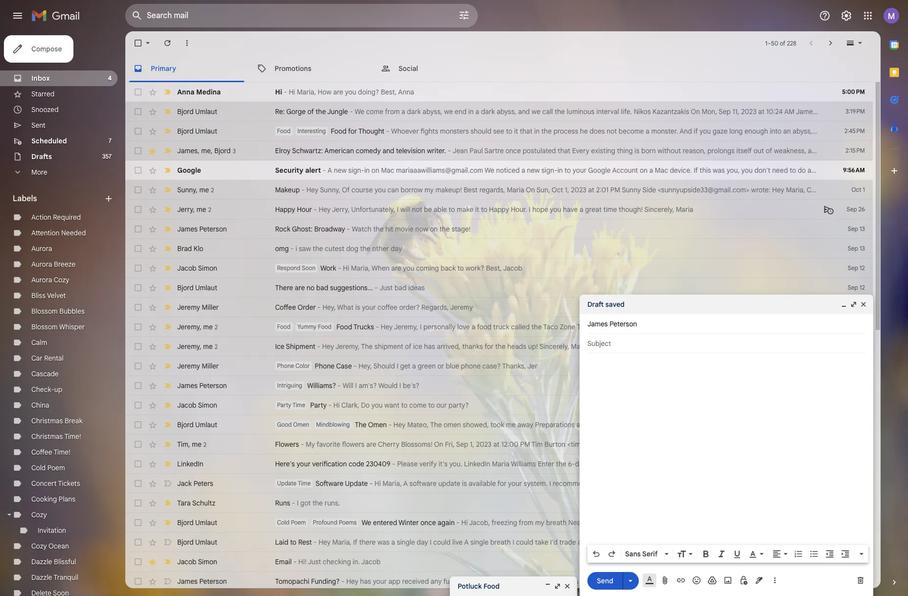 Task type: describe. For each thing, give the bounding box(es) containing it.
0 horizontal spatial day
[[391, 244, 402, 253]]

2 vertical spatial a
[[464, 538, 469, 547]]

2 horizontal spatial this
[[833, 421, 844, 429]]

2 cell from the top
[[838, 342, 873, 351]]

the right dog
[[360, 244, 370, 253]]

dazzle for dazzle tranquil
[[31, 573, 52, 582]]

1 horizontal spatial now
[[772, 518, 784, 527]]

insert emoji ‪(⌘⇧2)‬ image
[[692, 576, 702, 585]]

0 vertical spatial wrote:
[[751, 186, 771, 194]]

2023 down minimize image
[[830, 323, 846, 331]]

1 horizontal spatial will
[[846, 127, 856, 136]]

is up trucks
[[355, 303, 360, 312]]

a right noticed
[[521, 166, 525, 175]]

maria, down the reflection
[[690, 440, 709, 449]]

writer.
[[427, 146, 446, 155]]

compose
[[31, 45, 62, 53]]

0 vertical spatial we
[[355, 107, 364, 116]]

1 horizontal spatial was
[[713, 166, 725, 175]]

interval
[[596, 107, 619, 116]]

2 horizontal spatial on
[[640, 166, 648, 175]]

row containing jerry
[[125, 200, 873, 219]]

primary
[[151, 64, 176, 73]]

hey down in. at bottom left
[[346, 577, 358, 586]]

potluck
[[458, 582, 482, 591]]

to left do
[[790, 166, 796, 175]]

the left 6-
[[556, 460, 566, 468]]

1 borrow from the left
[[401, 186, 423, 194]]

2 vertical spatial away
[[620, 538, 636, 547]]

2 for ice shipment
[[215, 343, 218, 350]]

inbox link
[[31, 74, 50, 83]]

16 row from the top
[[125, 376, 873, 396]]

2 horizontal spatial it
[[625, 479, 629, 488]]

1 horizontal spatial 1,
[[565, 186, 569, 194]]

order?
[[399, 303, 420, 312]]

a right end on the top right of page
[[475, 107, 479, 116]]

29 for email - hi! just checking in. jacob
[[859, 558, 865, 565]]

1 horizontal spatial phone
[[315, 362, 335, 371]]

your down disgust
[[740, 440, 754, 449]]

hi up identity
[[681, 440, 688, 449]]

13 for omg - i saw the cutest dog the other day
[[860, 245, 865, 252]]

more send options image
[[626, 576, 635, 586]]

great
[[585, 205, 602, 214]]

2 vertical spatial we
[[362, 518, 371, 527]]

0 horizontal spatial oct
[[552, 186, 563, 194]]

1 vertical spatial a
[[403, 479, 408, 488]]

cold poem inside 'labels' navigation
[[31, 464, 65, 472]]

maria, up the checking
[[332, 538, 351, 547]]

rental
[[44, 354, 64, 363]]

hour
[[297, 205, 312, 214]]

can
[[807, 186, 819, 194]]

1 horizontal spatial update
[[345, 479, 368, 488]]

1 horizontal spatial has
[[424, 342, 435, 351]]

whoever
[[391, 127, 419, 136]]

the down do
[[355, 421, 367, 429]]

brad
[[177, 244, 192, 253]]

0 horizontal spatial what
[[337, 303, 354, 312]]

jeremy, for the
[[335, 342, 360, 351]]

1 horizontal spatial oct
[[852, 186, 861, 193]]

1 we from the left
[[444, 107, 453, 116]]

anna medina
[[177, 88, 221, 96]]

down
[[619, 323, 636, 331]]

row containing google
[[125, 161, 908, 180]]

2 into from the left
[[891, 127, 903, 136]]

settings image
[[841, 10, 852, 22]]

2 jack from the left
[[739, 479, 753, 488]]

sun,
[[537, 186, 550, 194]]

sep 13 for omg - i saw the cutest dog the other day
[[848, 245, 865, 252]]

food left trucks
[[336, 323, 352, 331]]

4 umlaut from the top
[[195, 421, 217, 429]]

ice
[[413, 342, 422, 351]]

main content containing primary
[[125, 31, 908, 596]]

0 horizontal spatial sunny
[[177, 185, 196, 194]]

2 linkedin from the left
[[464, 460, 490, 468]]

9:56 am
[[843, 166, 865, 174]]

aurora for aurora link
[[31, 244, 52, 253]]

are down brought
[[728, 440, 738, 449]]

29 for laid to rest - hey maria, if there was a single day i could live a single breath i could take i'd trade all the others away best, bjord
[[859, 538, 865, 546]]

your down every at right
[[573, 166, 587, 175]]

1 happy from the left
[[275, 205, 295, 214]]

a right have
[[580, 205, 583, 214]]

0 horizontal spatial it
[[475, 205, 479, 214]]

- up cherry
[[389, 421, 392, 429]]

12 row from the top
[[125, 298, 873, 317]]

labels heading
[[13, 194, 104, 204]]

bulleted list ‪(⌘⇧8)‬ image
[[809, 549, 819, 559]]

0 vertical spatial that
[[520, 127, 532, 136]]

maria down <sunnyupside33@gmail.com> at the top right of the page
[[676, 205, 693, 214]]

you right you,
[[741, 166, 753, 175]]

are right how
[[333, 88, 343, 96]]

omg - i saw the cutest dog the other day
[[275, 244, 402, 253]]

draft saved dialog
[[580, 295, 873, 596]]

is right 'pets'
[[574, 577, 579, 586]]

in right end on the top right of page
[[468, 107, 474, 116]]

bliss velvet link
[[31, 291, 66, 300]]

runs
[[275, 499, 290, 508]]

bjord umlaut for aug 29
[[177, 538, 217, 547]]

3 cell from the top
[[838, 381, 873, 391]]

close image for potluck food
[[563, 583, 571, 590]]

1 vertical spatial miller
[[718, 342, 735, 351]]

suggestions...
[[330, 283, 373, 292]]

bliss velvet
[[31, 291, 66, 300]]

1 horizontal spatial on
[[430, 225, 438, 234]]

toggle confidential mode image
[[739, 576, 749, 585]]

your up the earliest
[[655, 460, 669, 468]]

0 horizontal spatial my
[[425, 186, 434, 194]]

1 horizontal spatial all
[[610, 518, 617, 527]]

3 simon from the top
[[198, 558, 217, 566]]

indent less ‪(⌘[)‬ image
[[825, 549, 835, 559]]

2 horizontal spatial oct
[[897, 146, 908, 155]]

1 horizontal spatial from
[[519, 518, 533, 527]]

2023 up have
[[571, 186, 586, 194]]

wedding
[[846, 440, 872, 449]]

peterson inside draft saved dialog
[[610, 320, 637, 328]]

0 horizontal spatial from
[[385, 107, 400, 116]]

13 row from the top
[[125, 317, 908, 337]]

tara
[[177, 499, 191, 508]]

a up whoever
[[401, 107, 405, 116]]

0 horizontal spatial 1
[[765, 39, 767, 47]]

of left the ice
[[405, 342, 411, 351]]

2 verify from the left
[[636, 460, 654, 468]]

50
[[771, 39, 778, 47]]

no
[[307, 283, 315, 292]]

respond soon work - hi maria, when are you coming back to work? best, jacob
[[277, 264, 522, 273]]

2 jeremy miller from the top
[[177, 362, 219, 371]]

2 horizontal spatial away
[[660, 518, 676, 527]]

abode
[[734, 518, 754, 527]]

blossom for blossom bubbles
[[31, 307, 58, 316]]

5 bjord umlaut from the top
[[177, 518, 217, 527]]

6 cell from the top
[[838, 479, 873, 489]]

am for james
[[784, 107, 795, 116]]

23 row from the top
[[125, 513, 873, 533]]

row containing anna medina
[[125, 82, 873, 102]]

clark,
[[341, 401, 359, 410]]

2 truck from the left
[[681, 323, 697, 331]]

3 row from the top
[[125, 121, 908, 141]]

4 cell from the top
[[838, 420, 873, 430]]

0 horizontal spatial 1,
[[470, 440, 474, 449]]

cooking
[[31, 495, 57, 504]]

peters
[[194, 479, 213, 488]]

0 vertical spatial sincerely,
[[644, 205, 674, 214]]

3 aug from the top
[[847, 578, 857, 585]]

time for software
[[298, 480, 311, 487]]

on left 'tue,' at the top of the page
[[872, 146, 881, 155]]

row containing james
[[125, 141, 908, 161]]

maria down 12:00 at the bottom
[[492, 460, 509, 468]]

row containing jack peters
[[125, 474, 873, 493]]

regain
[[710, 460, 729, 468]]

0 horizontal spatial come
[[366, 107, 383, 116]]

hit
[[385, 225, 393, 234]]

1 vertical spatial cold
[[277, 519, 289, 526]]

3 linkedin from the left
[[778, 460, 804, 468]]

the left heads
[[495, 342, 506, 351]]

omg
[[275, 244, 289, 253]]

0 horizontal spatial if
[[353, 538, 357, 547]]

1 horizontal spatial back
[[874, 127, 889, 136]]

jacob simon for work
[[177, 264, 217, 273]]

0 horizontal spatial mon,
[[601, 342, 616, 351]]

- right funding?
[[341, 577, 345, 586]]

onwards
[[800, 518, 826, 527]]

2 vertical spatial am
[[682, 342, 692, 351]]

row containing linkedin
[[125, 454, 908, 474]]

1 230409 from the left
[[366, 460, 390, 468]]

a right the become at the top
[[646, 127, 650, 136]]

aurora for aurora cozy
[[31, 276, 52, 284]]

drafts link
[[31, 152, 52, 161]]

zone
[[560, 323, 575, 331]]

or
[[438, 362, 444, 371]]

monsters
[[440, 127, 469, 136]]

to right the able
[[449, 205, 455, 214]]

i right system. at the right
[[549, 479, 551, 488]]

2 google from the left
[[588, 166, 611, 175]]

convenience.
[[679, 479, 720, 488]]

1 horizontal spatial once
[[505, 146, 521, 155]]

china
[[31, 401, 49, 410]]

hell!
[[617, 577, 630, 586]]

1 horizontal spatial my
[[535, 518, 544, 527]]

12:00
[[501, 440, 518, 449]]

0 vertical spatial a
[[328, 166, 332, 175]]

maria, left how
[[297, 88, 316, 96]]

0 vertical spatial an
[[783, 127, 791, 136]]

at left 10:24
[[758, 107, 765, 116]]

1 horizontal spatial tim
[[532, 440, 543, 449]]

1 horizontal spatial best
[[718, 323, 732, 331]]

pop out image
[[850, 301, 858, 308]]

support image
[[819, 10, 831, 22]]

2023 down best
[[640, 342, 656, 351]]

0 horizontal spatial tim
[[177, 440, 188, 449]]

aug for hey maria, if there was a single day i could live a single breath i could take i'd trade all the others away best, bjord
[[847, 538, 857, 546]]

1 horizontal spatial 1
[[863, 186, 865, 193]]

color
[[295, 362, 310, 370]]

regards,
[[421, 303, 449, 312]]

8 cell from the top
[[838, 518, 873, 528]]

11
[[861, 304, 865, 311]]

2 bad from the left
[[395, 283, 407, 292]]

1 horizontal spatial breath
[[546, 518, 567, 527]]

1 verify from the left
[[419, 460, 437, 468]]

you left have
[[550, 205, 561, 214]]

2 single from the left
[[470, 538, 489, 547]]

3
[[233, 147, 236, 154]]

, for makeup - hey sunny, of course you can borrow my makeup! best regards, maria on sun, oct 1, 2023 at 2:01 pm sunny side <sunnyupside33@gmail.com> wrote: hey maria, can i borrow your makeup? since
[[196, 185, 198, 194]]

0 horizontal spatial this
[[608, 421, 619, 429]]

no
[[764, 421, 773, 429]]

24 row from the top
[[125, 533, 873, 552]]

2 could from the left
[[516, 538, 533, 547]]

1 horizontal spatial party
[[310, 401, 327, 410]]

attention needed link
[[31, 229, 86, 237]]

row containing tim
[[125, 435, 908, 454]]

1 into from the left
[[770, 127, 781, 136]]

0 horizontal spatial help
[[873, 166, 887, 175]]

sep 12 for bjord umlaut
[[848, 284, 865, 291]]

best, right doing?
[[381, 88, 397, 96]]

i left the be's?
[[399, 381, 401, 390]]

undo ‪(⌘z)‬ image
[[591, 549, 601, 559]]

and
[[680, 127, 692, 136]]

2 230409 from the left
[[835, 460, 859, 468]]

1 vertical spatial sincerely,
[[539, 342, 569, 351]]

to right "want"
[[401, 401, 408, 410]]

0 vertical spatial it
[[514, 127, 518, 136]]

sunny,
[[320, 186, 340, 194]]

1 vertical spatial we
[[485, 166, 494, 175]]

ideas
[[408, 283, 425, 292]]

for right available
[[498, 479, 506, 488]]

i left think
[[473, 577, 474, 586]]

bjord umlaut for sep 12
[[177, 283, 217, 292]]

Subject field
[[587, 339, 866, 349]]

sep 26
[[847, 206, 865, 213]]

rock ghost: broadway - watch the hit movie now on the stage!
[[275, 225, 471, 234]]

1 google from the left
[[177, 166, 201, 175]]

hi right work
[[343, 264, 349, 273]]

coffee time!
[[31, 448, 70, 457]]

year
[[896, 440, 908, 449]]

1 linkedin from the left
[[177, 460, 203, 468]]

1 vertical spatial regards,
[[734, 323, 759, 331]]

aurora for aurora breeze
[[31, 260, 52, 269]]

called
[[511, 323, 530, 331]]

simon for work
[[198, 264, 217, 273]]

5 umlaut from the top
[[195, 518, 217, 527]]

2 dark from the left
[[481, 107, 495, 116]]

0 horizontal spatial hey,
[[322, 303, 336, 312]]

snoozed
[[31, 105, 59, 114]]

system.
[[524, 479, 548, 488]]

party?
[[449, 401, 469, 410]]

5:00 pm
[[842, 88, 865, 95]]

flowers - my favorite flowers are cherry blossoms! on fri, sep 1, 2023 at 12:00 pm tim burton <timburton1006@gmail.com> wrote: hi maria, what are your favorite flowers? i know your wedding is next year
[[275, 440, 908, 449]]

time! for christmas time!
[[64, 432, 81, 441]]

i right can
[[821, 186, 823, 194]]

2 horizontal spatial hey,
[[856, 342, 869, 351]]

are left cherry
[[366, 440, 376, 449]]

1 horizontal spatial sunny
[[622, 186, 641, 194]]

1 vertical spatial that
[[558, 146, 570, 155]]

dazzle tranquil
[[31, 573, 78, 582]]

1 vertical spatial all
[[578, 538, 585, 547]]

1 horizontal spatial day
[[417, 538, 428, 547]]

the down trucks
[[361, 342, 373, 351]]

- right alert
[[323, 166, 326, 175]]

take
[[535, 538, 548, 547]]

aurora cozy
[[31, 276, 69, 284]]

8 row from the top
[[125, 219, 873, 239]]

- right thought
[[386, 127, 389, 136]]

umlaut for 2:45 pm
[[195, 127, 217, 136]]

0 horizontal spatial was
[[377, 538, 390, 547]]

to right make
[[481, 205, 487, 214]]

are left no
[[295, 283, 305, 292]]

0 vertical spatial pm
[[610, 186, 620, 194]]

maria, left when
[[351, 264, 370, 273]]

i down 'freezing'
[[513, 538, 514, 547]]

2 code from the left
[[591, 460, 606, 468]]

1 horizontal spatial abyss,
[[497, 107, 516, 116]]

11 row from the top
[[125, 278, 873, 298]]

1 vertical spatial not
[[412, 205, 422, 214]]

0 horizontal spatial best
[[464, 186, 478, 194]]

umlaut for 3:19 pm
[[195, 107, 217, 116]]

, for happy hour - hey jerry, unfortunately, i will not be able to make it to happy hour. i hope you have a great time though! sincerely, maria
[[193, 205, 195, 214]]

2 horizontal spatial from
[[755, 518, 770, 527]]

- right the order
[[318, 303, 321, 312]]

- right trucks
[[376, 323, 379, 331]]

1 vertical spatial once
[[421, 518, 436, 527]]

cooking plans link
[[31, 495, 75, 504]]

1 single from the left
[[397, 538, 415, 547]]

sans serif option
[[623, 549, 663, 559]]

2 for happy hour
[[208, 206, 211, 213]]

for left thought
[[348, 127, 357, 136]]

want
[[384, 401, 399, 410]]

at left 2:01
[[588, 186, 594, 194]]

to right see
[[506, 127, 512, 136]]

1 vertical spatial poem
[[291, 519, 306, 526]]

- up re:
[[284, 88, 287, 96]]

11, for 10:24
[[732, 107, 739, 116]]

not,
[[844, 166, 856, 175]]

your left the earliest
[[638, 479, 652, 488]]

of right gorge
[[307, 107, 314, 116]]

- left jean on the top of the page
[[448, 146, 451, 155]]

0 horizontal spatial abyss,
[[423, 107, 442, 116]]

party inside 'party time party - hi clark, do you want to come to our party?'
[[277, 401, 291, 409]]

you right do
[[371, 401, 383, 410]]

1 favorite from the left
[[317, 440, 340, 449]]

are right when
[[391, 264, 401, 273]]

insert link ‪(⌘k)‬ image
[[676, 576, 686, 585]]

reflection
[[682, 421, 711, 429]]

phone inside phone color phone case - hey, should i get a green or blue phone case? thanks, jer
[[277, 362, 294, 370]]

the left best
[[638, 323, 648, 331]]

- right work
[[338, 264, 341, 273]]

1 app from the left
[[388, 577, 400, 586]]

in left the la!
[[699, 323, 704, 331]]

bubbles
[[59, 307, 85, 316]]

should
[[471, 127, 491, 136]]

1 mac from the left
[[381, 166, 394, 175]]

- right rest in the bottom of the page
[[314, 538, 317, 547]]

again
[[438, 518, 455, 527]]

3 jacob simon from the top
[[177, 558, 217, 566]]

- right hour
[[314, 205, 317, 214]]

took
[[491, 421, 504, 429]]

and left onwards
[[786, 518, 798, 527]]

more
[[31, 168, 47, 177]]

me for elroy
[[201, 146, 211, 155]]

of right out
[[766, 146, 772, 155]]

call
[[542, 107, 553, 116]]

elroy
[[275, 146, 290, 155]]

mere
[[664, 421, 680, 429]]

, for elroy schwartz: american comedy and television writer. - jean paul sartre once postulated that every existing thing is born without reason, prolongs itself out of weakness, and dies by chance. on tue, oct
[[198, 146, 199, 155]]

flowers
[[275, 440, 299, 449]]

action required link
[[31, 213, 81, 222]]

hey down yummy food
[[322, 342, 334, 351]]

on up if
[[691, 107, 700, 116]]

2 sign- from the left
[[541, 166, 557, 175]]

1 horizontal spatial if
[[694, 166, 698, 175]]

1 gaze from the left
[[713, 127, 728, 136]]

- left my
[[301, 440, 304, 449]]

0 vertical spatial cozy
[[54, 276, 69, 284]]

1 vertical spatial cold poem
[[277, 519, 306, 526]]

sep 11
[[849, 304, 865, 311]]

0 horizontal spatial away
[[517, 421, 533, 429]]

sep 12 for jacob simon
[[848, 264, 865, 272]]

blue
[[446, 362, 459, 371]]

my
[[306, 440, 315, 449]]

2 vertical spatial that
[[516, 577, 529, 586]]

numbered list ‪(⌘⇧7)‬ image
[[794, 549, 803, 559]]

advanced search options image
[[454, 5, 474, 25]]

hi up gorge
[[289, 88, 295, 96]]

2 horizontal spatial if
[[838, 166, 842, 175]]

ice shipment - hey jeremy, the shipment of ice has arrived, thanks for the heads up! sincerely, maria on mon, sep 11, 2023 at 10:41 am jeremy miller <millerjeremy500@gmail.com> wrote: hey, has the ship
[[275, 342, 908, 351]]

1 horizontal spatial this
[[700, 166, 711, 175]]

without
[[658, 146, 681, 155]]

for right thanks at the bottom right of page
[[485, 342, 494, 351]]

to right ordeal
[[796, 421, 802, 429]]

abyss
[[826, 127, 844, 136]]

0 horizontal spatial will
[[400, 205, 410, 214]]

2 horizontal spatial wrote:
[[835, 342, 854, 351]]

coffee
[[378, 303, 397, 312]]

of right 50
[[780, 39, 785, 47]]

coffee for coffee order - hey, what is your coffee order? regards, jeremy
[[275, 303, 296, 312]]

0 vertical spatial just
[[380, 283, 393, 292]]

0 horizontal spatial has
[[360, 577, 371, 586]]

the left the process
[[541, 127, 552, 136]]

25 row from the top
[[125, 552, 873, 572]]

a down entered
[[391, 538, 395, 547]]

to left work?
[[458, 264, 464, 273]]

on left fri,
[[434, 440, 443, 449]]

cozy for cozy ocean
[[31, 542, 47, 551]]

the right got
[[313, 499, 323, 508]]

0 horizontal spatial wrote:
[[660, 440, 680, 449]]

your left coffee
[[362, 303, 376, 312]]

2023 up enough
[[741, 107, 757, 116]]

television
[[396, 146, 425, 155]]

interesting
[[297, 127, 326, 135]]

hi!
[[298, 558, 306, 566]]

2 happy from the left
[[489, 205, 509, 214]]

1 vertical spatial just
[[308, 558, 321, 566]]

blossoms!
[[401, 440, 433, 449]]

bjord umlaut for 2:45 pm
[[177, 127, 217, 136]]

1 anna from the left
[[177, 88, 194, 96]]

simon for party
[[198, 401, 217, 410]]

- right "again"
[[456, 518, 460, 527]]

cherry
[[378, 440, 399, 449]]

hey down coffee
[[381, 323, 393, 331]]



Task type: vqa. For each thing, say whether or not it's contained in the screenshot.
Autocorrect
no



Task type: locate. For each thing, give the bounding box(es) containing it.
1 code from the left
[[349, 460, 364, 468]]

0 vertical spatial mon,
[[702, 107, 717, 116]]

1 simon from the top
[[198, 264, 217, 273]]

0 horizontal spatial linkedin
[[177, 460, 203, 468]]

cascade link
[[31, 370, 59, 378]]

tab list containing primary
[[125, 55, 881, 82]]

aug 29
[[847, 538, 865, 546], [847, 558, 865, 565]]

0 horizontal spatial omen
[[293, 421, 309, 428]]

1 jacob simon from the top
[[177, 264, 217, 273]]

primary tab
[[125, 55, 248, 82]]

2 vertical spatial wrote:
[[660, 440, 680, 449]]

6 row from the top
[[125, 180, 908, 200]]

2 vertical spatial simon
[[198, 558, 217, 566]]

row
[[125, 82, 873, 102], [125, 102, 908, 121], [125, 121, 908, 141], [125, 141, 908, 161], [125, 161, 908, 180], [125, 180, 908, 200], [125, 200, 873, 219], [125, 219, 873, 239], [125, 239, 873, 258], [125, 258, 873, 278], [125, 278, 873, 298], [125, 298, 873, 317], [125, 317, 908, 337], [125, 337, 908, 356], [125, 356, 873, 376], [125, 376, 873, 396], [125, 396, 873, 415], [125, 415, 908, 435], [125, 435, 908, 454], [125, 454, 908, 474], [125, 474, 873, 493], [125, 493, 873, 513], [125, 513, 873, 533], [125, 533, 873, 552], [125, 552, 873, 572], [125, 572, 873, 591]]

it right install
[[625, 479, 629, 488]]

1 jeremy miller from the top
[[177, 303, 219, 312]]

miller for 12th row
[[202, 303, 219, 312]]

back right coming
[[441, 264, 456, 273]]

an
[[783, 127, 791, 136], [493, 577, 501, 586]]

redo ‪(⌘y)‬ image
[[607, 549, 617, 559]]

send button
[[587, 572, 623, 590]]

0 horizontal spatial all
[[578, 538, 585, 547]]

1 vertical spatial now
[[772, 518, 784, 527]]

11:11
[[855, 323, 867, 331]]

car
[[31, 354, 42, 363]]

makeup - hey sunny, of course you can borrow my makeup! best regards, maria on sun, oct 1, 2023 at 2:01 pm sunny side <sunnyupside33@gmail.com> wrote: hey maria, can i borrow your makeup? since
[[275, 186, 908, 194]]

blossom whisper
[[31, 323, 85, 331]]

2 sep 13 from the top
[[848, 245, 865, 252]]

close image for draft saved
[[860, 301, 867, 308]]

jerry,
[[332, 205, 350, 214]]

abyss, up fights
[[423, 107, 442, 116]]

italic ‪(⌘i)‬ image
[[717, 549, 726, 559]]

dazzle for dazzle blissful
[[31, 558, 52, 566]]

22 row from the top
[[125, 493, 873, 513]]

labels navigation
[[0, 31, 125, 596]]

what
[[337, 303, 354, 312], [710, 440, 726, 449]]

6 umlaut from the top
[[195, 538, 217, 547]]

away up the sans
[[620, 538, 636, 547]]

0 horizontal spatial sincerely,
[[539, 342, 569, 351]]

<sunnyupside33@gmail.com>
[[658, 186, 749, 194]]

0 vertical spatial coffee
[[275, 303, 296, 312]]

rest
[[298, 538, 312, 547]]

any
[[431, 577, 442, 586]]

insert files using drive image
[[707, 576, 717, 585]]

9 row from the top
[[125, 239, 873, 258]]

2 anna from the left
[[398, 88, 414, 96]]

the
[[316, 107, 326, 116], [555, 107, 565, 116], [541, 127, 552, 136], [814, 127, 824, 136], [373, 225, 384, 234], [439, 225, 450, 234], [313, 244, 323, 253], [360, 244, 370, 253], [531, 323, 542, 331], [638, 323, 648, 331], [495, 342, 506, 351], [884, 342, 895, 351], [556, 460, 566, 468], [313, 499, 323, 508], [589, 518, 599, 527], [586, 538, 597, 547]]

230409 down "wedding"
[[835, 460, 859, 468]]

abyss, up weakness,
[[793, 127, 812, 136]]

security
[[275, 166, 303, 175]]

indent more ‪(⌘])‬ image
[[841, 549, 850, 559]]

omen for good
[[293, 421, 309, 428]]

1 sign- from the left
[[348, 166, 364, 175]]

aug up the aug 28
[[847, 558, 857, 565]]

2 mac from the left
[[655, 166, 668, 175]]

sunny left side
[[622, 186, 641, 194]]

0 vertical spatial 29
[[859, 538, 865, 546]]

poem inside 'labels' navigation
[[47, 464, 65, 472]]

that up postulated
[[520, 127, 532, 136]]

10 row from the top
[[125, 258, 873, 278]]

aurora down attention
[[31, 244, 52, 253]]

your
[[573, 166, 587, 175], [848, 186, 862, 194], [362, 303, 376, 312], [740, 440, 754, 449], [830, 440, 844, 449], [297, 460, 310, 468], [655, 460, 669, 468], [763, 460, 776, 468], [508, 479, 522, 488], [638, 479, 652, 488], [718, 518, 732, 527], [373, 577, 387, 586]]

social tab
[[373, 55, 496, 82]]

recommend
[[553, 479, 590, 488]]

there
[[275, 283, 293, 292]]

1 bjord umlaut from the top
[[177, 107, 217, 116]]

1 vertical spatial what
[[710, 440, 726, 449]]

google
[[177, 166, 201, 175], [588, 166, 611, 175]]

hey, left should in the bottom of the page
[[359, 362, 372, 371]]

formatting options toolbar
[[587, 545, 868, 563]]

0 horizontal spatial on
[[371, 166, 379, 175]]

4 row from the top
[[125, 141, 908, 161]]

shipment
[[286, 342, 315, 351]]

1 horizontal spatial just
[[380, 283, 393, 292]]

thanks
[[462, 342, 483, 351]]

jeremy , me 2 for 1st cell from the top
[[177, 322, 218, 331]]

is right coffin
[[711, 518, 716, 527]]

1 aurora from the top
[[31, 244, 52, 253]]

the left abyss
[[814, 127, 824, 136]]

best, down regain
[[722, 479, 737, 488]]

- right jungle
[[350, 107, 353, 116]]

- left hi!
[[293, 558, 297, 566]]

jeremy, for i
[[394, 323, 418, 331]]

the right saw on the top
[[313, 244, 323, 253]]

1 horizontal spatial could
[[516, 538, 533, 547]]

this left can't
[[608, 421, 619, 429]]

1 sep 12 from the top
[[848, 264, 865, 272]]

dazzle tranquil link
[[31, 573, 78, 582]]

1 horizontal spatial new
[[527, 166, 540, 175]]

1 vertical spatial am
[[869, 323, 879, 331]]

1 vertical spatial come
[[409, 401, 427, 410]]

- right makeup
[[302, 186, 305, 194]]

0 vertical spatial was
[[713, 166, 725, 175]]

underline ‪(⌘u)‬ image
[[732, 550, 742, 560]]

and left call
[[518, 107, 530, 116]]

0 vertical spatial jeremy,
[[394, 323, 418, 331]]

row containing sunny
[[125, 180, 908, 200]]

pop out image
[[554, 583, 562, 590]]

1 vertical spatial 13
[[860, 245, 865, 252]]

am right 11:11 at the right of the page
[[869, 323, 879, 331]]

0 horizontal spatial close image
[[563, 583, 571, 590]]

1 horizontal spatial pm
[[610, 186, 620, 194]]

cold poem down the runs
[[277, 519, 306, 526]]

0 horizontal spatial breath
[[490, 538, 511, 547]]

11, up the long
[[732, 107, 739, 116]]

12 for jacob simon
[[860, 264, 865, 272]]

a
[[328, 166, 332, 175], [403, 479, 408, 488], [464, 538, 469, 547]]

1 jeremy , me 2 from the top
[[177, 322, 218, 331]]

older image
[[826, 38, 836, 48]]

0 horizontal spatial pm
[[520, 440, 530, 449]]

your left system. at the right
[[508, 479, 522, 488]]

borrow up has scheduled message image
[[824, 186, 846, 194]]

more formatting options image
[[857, 549, 866, 559]]

la!
[[706, 323, 716, 331]]

me for flowers
[[192, 440, 201, 449]]

1, down showed,
[[470, 440, 474, 449]]

blossom whisper link
[[31, 323, 85, 331]]

1 vertical spatial was
[[377, 538, 390, 547]]

this left firm
[[833, 421, 844, 429]]

google up 2:01
[[588, 166, 611, 175]]

re: gorge of the jungle - we come from a dark abyss, we end in a dark abyss, and we call the luminous interval life. nikos kazantzakis on mon, sep 11, 2023 at 10:24 am james peterson <james.peterson190
[[275, 107, 908, 116]]

0 horizontal spatial poem
[[47, 464, 65, 472]]

aug for hi! just checking in. jacob
[[847, 558, 857, 565]]

not
[[607, 127, 617, 136], [412, 205, 422, 214]]

bjord umlaut
[[177, 107, 217, 116], [177, 127, 217, 136], [177, 283, 217, 292], [177, 421, 217, 429], [177, 518, 217, 527], [177, 538, 217, 547]]

2 simon from the top
[[198, 401, 217, 410]]

1 aug from the top
[[847, 538, 857, 546]]

and right "comedy"
[[383, 146, 394, 155]]

to right below
[[628, 460, 635, 468]]

was
[[713, 166, 725, 175], [377, 538, 390, 547]]

gmail image
[[31, 6, 85, 25]]

dazzle down cozy ocean 'link'
[[31, 558, 52, 566]]

is left next
[[874, 440, 879, 449]]

bjord
[[177, 107, 194, 116], [177, 127, 194, 136], [214, 146, 231, 155], [177, 283, 194, 292], [177, 421, 194, 429], [177, 518, 194, 527], [177, 538, 194, 547], [656, 538, 672, 547]]

attach files image
[[660, 576, 670, 585]]

0 vertical spatial day
[[391, 244, 402, 253]]

0 horizontal spatial jeremy,
[[335, 342, 360, 351]]

if right device.
[[694, 166, 698, 175]]

0 horizontal spatial favorite
[[317, 440, 340, 449]]

cozy for cozy link
[[31, 511, 47, 519]]

minimize image
[[840, 301, 848, 308]]

james peterson
[[177, 225, 227, 234], [587, 320, 637, 328], [177, 381, 227, 390], [177, 577, 227, 586]]

time inside 'party time party - hi clark, do you want to come to our party?'
[[292, 401, 305, 409]]

invitation link
[[38, 526, 66, 535]]

from right 'freezing'
[[519, 518, 533, 527]]

in up postulated
[[534, 127, 540, 136]]

2 inside tim , me 2
[[203, 441, 207, 448]]

- right software
[[370, 479, 373, 488]]

minimize image
[[544, 583, 552, 590]]

1 dark from the left
[[407, 107, 421, 116]]

1 horizontal spatial it
[[514, 127, 518, 136]]

earliest
[[654, 479, 677, 488]]

18 row from the top
[[125, 415, 908, 435]]

check-
[[31, 385, 54, 394]]

miller for 15th row from the top of the main content containing primary
[[202, 362, 219, 371]]

yo
[[904, 127, 908, 136]]

the left ship
[[884, 342, 895, 351]]

alert
[[305, 166, 321, 175]]

umlaut for sep 12
[[195, 283, 217, 292]]

a right live
[[464, 538, 469, 547]]

the left stage!
[[439, 225, 450, 234]]

2 christmas from the top
[[31, 432, 63, 441]]

1 vertical spatial back
[[441, 264, 456, 273]]

0 horizontal spatial back
[[441, 264, 456, 273]]

linkedin up available
[[464, 460, 490, 468]]

1 13 from the top
[[860, 225, 865, 233]]

2 favorite from the left
[[755, 440, 779, 449]]

1 vertical spatial an
[[493, 577, 501, 586]]

11, for 11:11
[[822, 323, 829, 331]]

1 left 50
[[765, 39, 767, 47]]

1 horizontal spatial not
[[607, 127, 617, 136]]

1 vertical spatial will
[[400, 205, 410, 214]]

1 bad from the left
[[316, 283, 328, 292]]

omen for the
[[368, 421, 387, 429]]

1 dazzle from the top
[[31, 558, 52, 566]]

1 vertical spatial blossom
[[31, 323, 58, 331]]

12
[[860, 264, 865, 272], [860, 284, 865, 291]]

1 horizontal spatial dark
[[481, 107, 495, 116]]

update inside update time software update - hi maria, a software update is available for your system. i recommend you install it at your earliest convenience. best, jack
[[277, 480, 297, 487]]

11, left 11:11 at the right of the page
[[822, 323, 829, 331]]

cutest
[[325, 244, 344, 253]]

2:45 pm
[[844, 127, 865, 135]]

1 horizontal spatial what
[[710, 440, 726, 449]]

2 dazzle from the top
[[31, 573, 52, 582]]

cell
[[838, 322, 873, 332], [838, 342, 873, 351], [838, 381, 873, 391], [838, 420, 873, 430], [838, 459, 873, 469], [838, 479, 873, 489], [838, 498, 873, 508], [838, 518, 873, 528]]

0 vertical spatial regards,
[[479, 186, 505, 194]]

2 inside jerry , me 2
[[208, 206, 211, 213]]

maria down truck.
[[571, 342, 588, 351]]

i left the get
[[397, 362, 398, 371]]

1 jack from the left
[[177, 479, 192, 488]]

if
[[694, 127, 698, 136]]

2 aug from the top
[[847, 558, 857, 565]]

me for ice
[[203, 342, 213, 351]]

, for flowers - my favorite flowers are cherry blossoms! on fri, sep 1, 2023 at 12:00 pm tim burton <timburton1006@gmail.com> wrote: hi maria, what are your favorite flowers? i know your wedding is next year
[[188, 440, 190, 449]]

promotions
[[275, 64, 311, 73]]

out
[[754, 146, 764, 155]]

coffee time! link
[[31, 448, 70, 457]]

2 horizontal spatial abyss,
[[793, 127, 812, 136]]

brad klo
[[177, 244, 203, 253]]

2 13 from the top
[[860, 245, 865, 252]]

2 29 from the top
[[859, 558, 865, 565]]

1 vertical spatial it
[[475, 205, 479, 214]]

my left makeup!
[[425, 186, 434, 194]]

time up good omen
[[292, 401, 305, 409]]

breath
[[546, 518, 567, 527], [490, 538, 511, 547]]

trade
[[559, 538, 576, 547]]

2 aurora from the top
[[31, 260, 52, 269]]

james inside draft saved dialog
[[587, 320, 608, 328]]

1 vertical spatial wrote:
[[835, 342, 854, 351]]

bad right no
[[316, 283, 328, 292]]

we left call
[[532, 107, 541, 116]]

29 right indent more ‪(⌘])‬ "icon"
[[859, 558, 865, 565]]

2 horizontal spatial 11,
[[822, 323, 829, 331]]

bjord umlaut for 3:19 pm
[[177, 107, 217, 116]]

1 aug 29 from the top
[[847, 538, 865, 546]]

movie
[[395, 225, 413, 234]]

3 umlaut from the top
[[195, 283, 217, 292]]

dog
[[346, 244, 358, 253]]

thanks,
[[502, 362, 526, 371]]

5 cell from the top
[[838, 459, 873, 469]]

concert tickets
[[31, 479, 80, 488]]

you left the se
[[889, 166, 900, 175]]

5 row from the top
[[125, 161, 908, 180]]

26 row from the top
[[125, 572, 873, 591]]

me for happy
[[197, 205, 206, 214]]

phone
[[315, 362, 335, 371], [277, 362, 294, 370]]

0 horizontal spatial jack
[[177, 479, 192, 488]]

1 vertical spatial 12
[[860, 284, 865, 291]]

could left live
[[433, 538, 451, 547]]

wrote: down the 'mere'
[[660, 440, 680, 449]]

1 horizontal spatial 11,
[[732, 107, 739, 116]]

2023 down showed,
[[476, 440, 492, 449]]

1 cell from the top
[[838, 322, 873, 332]]

0 horizontal spatial we
[[444, 107, 453, 116]]

omen
[[444, 421, 461, 429]]

0 vertical spatial now
[[415, 225, 428, 234]]

i left got
[[297, 499, 299, 508]]

1 horizontal spatial 230409
[[835, 460, 859, 468]]

christmas for christmas break
[[31, 417, 63, 425]]

cold inside 'labels' navigation
[[31, 464, 46, 472]]

all right the trade
[[578, 538, 585, 547]]

on up <millerjeremy500@gmail.com>
[[780, 323, 789, 331]]

se
[[902, 166, 908, 175]]

, for ice shipment - hey jeremy, the shipment of ice has arrived, thanks for the heads up! sincerely, maria on mon, sep 11, 2023 at 10:41 am jeremy miller <millerjeremy500@gmail.com> wrote: hey, has the ship
[[200, 342, 201, 351]]

1 horizontal spatial help
[[895, 460, 908, 468]]

come up thought
[[366, 107, 383, 116]]

2 horizontal spatial linkedin
[[778, 460, 804, 468]]

if
[[694, 166, 698, 175], [838, 166, 842, 175], [353, 538, 357, 547]]

jeremy , me 2 for second cell
[[177, 342, 218, 351]]

tim , me 2
[[177, 440, 207, 449]]

main menu image
[[12, 10, 23, 22]]

1 vertical spatial sep 13
[[848, 245, 865, 252]]

do
[[798, 166, 806, 175]]

williams?
[[307, 381, 336, 390]]

insert photo image
[[723, 576, 733, 585]]

yummy food
[[297, 323, 332, 330]]

19 row from the top
[[125, 435, 908, 454]]

got
[[300, 499, 311, 508]]

1 vertical spatial day
[[417, 538, 428, 547]]

2 new from the left
[[527, 166, 540, 175]]

mon, for maria
[[791, 323, 806, 331]]

row containing brad klo
[[125, 239, 873, 258]]

device.
[[670, 166, 692, 175]]

check-up link
[[31, 385, 62, 394]]

1 horizontal spatial regards,
[[734, 323, 759, 331]]

refresh image
[[163, 38, 172, 48]]

mateo,
[[407, 421, 429, 429]]

2 for flowers
[[203, 441, 207, 448]]

our
[[436, 401, 447, 410]]

0 horizontal spatial anna
[[177, 88, 194, 96]]

None checkbox
[[133, 126, 143, 136], [133, 165, 143, 175], [133, 185, 143, 195], [133, 205, 143, 214], [133, 224, 143, 234], [133, 263, 143, 273], [133, 283, 143, 293], [133, 303, 143, 312], [133, 322, 143, 332], [133, 361, 143, 371], [133, 400, 143, 410], [133, 440, 143, 449], [133, 459, 143, 469], [133, 479, 143, 489], [133, 518, 143, 528], [133, 557, 143, 567], [133, 577, 143, 586], [133, 126, 143, 136], [133, 165, 143, 175], [133, 185, 143, 195], [133, 205, 143, 214], [133, 224, 143, 234], [133, 263, 143, 273], [133, 283, 143, 293], [133, 303, 143, 312], [133, 322, 143, 332], [133, 361, 143, 371], [133, 400, 143, 410], [133, 440, 143, 449], [133, 459, 143, 469], [133, 479, 143, 489], [133, 518, 143, 528], [133, 557, 143, 567], [133, 577, 143, 586]]

dies
[[822, 146, 834, 155]]

1 could from the left
[[433, 538, 451, 547]]

day right other
[[391, 244, 402, 253]]

None search field
[[125, 4, 478, 27]]

time for party
[[292, 401, 305, 409]]

close image
[[860, 301, 867, 308], [563, 583, 571, 590]]

has scheduled message image
[[824, 205, 834, 214]]

discard draft ‪(⌘⇧d)‬ image
[[856, 576, 866, 585]]

could
[[433, 538, 451, 547], [516, 538, 533, 547]]

1 truck from the left
[[493, 323, 509, 331]]

0 vertical spatial breath
[[546, 518, 567, 527]]

mindblowing
[[316, 421, 350, 428]]

2 jeremy , me 2 from the top
[[177, 342, 218, 351]]

pm right 12:00 at the bottom
[[520, 440, 530, 449]]

promotions tab
[[249, 55, 373, 82]]

laid to rest - hey maria, if there was a single day i could live a single breath i could take i'd trade all the others away best, bjord
[[275, 538, 672, 547]]

14 row from the top
[[125, 337, 908, 356]]

blossom up calm link
[[31, 323, 58, 331]]

2 borrow from the left
[[824, 186, 846, 194]]

update time software update - hi maria, a software update is available for your system. i recommend you install it at your earliest convenience. best, jack
[[277, 479, 753, 488]]

freezing
[[492, 518, 517, 527]]

coffee for coffee time!
[[31, 448, 52, 457]]

4 bjord umlaut from the top
[[177, 421, 217, 429]]

i left live
[[430, 538, 432, 547]]

- left i at the top
[[291, 244, 294, 253]]

in.
[[353, 558, 360, 566]]

11, down down
[[632, 342, 638, 351]]

jacob,
[[469, 518, 490, 527]]

0 horizontal spatial single
[[397, 538, 415, 547]]

showed,
[[463, 421, 489, 429]]

am
[[784, 107, 795, 116], [869, 323, 879, 331], [682, 342, 692, 351]]

dazzle down 'dazzle blissful' link
[[31, 573, 52, 582]]

1 vertical spatial sep 12
[[848, 284, 865, 291]]

1 vertical spatial away
[[660, 518, 676, 527]]

time inside update time software update - hi maria, a software update is available for your system. i recommend you install it at your earliest convenience. best, jack
[[298, 480, 311, 487]]

1 horizontal spatial an
[[783, 127, 791, 136]]

on left sun,
[[526, 186, 535, 194]]

funding?
[[311, 577, 340, 586]]

1 row from the top
[[125, 82, 873, 102]]

13 for rock ghost: broadway - watch the hit movie now on the stage!
[[860, 225, 865, 233]]

1 vertical spatial jeremy miller
[[177, 362, 219, 371]]

christmas for christmas time!
[[31, 432, 63, 441]]

0 horizontal spatial happy
[[275, 205, 295, 214]]

2 blossom from the top
[[31, 323, 58, 331]]

2 inside the sunny , me 2
[[211, 186, 214, 194]]

at left 11:11 at the right of the page
[[848, 323, 854, 331]]

me for makeup
[[199, 185, 209, 194]]

toggle split pane mode image
[[845, 38, 855, 48]]

1 horizontal spatial away
[[620, 538, 636, 547]]

software
[[316, 479, 343, 488]]

<james.peterson190
[[847, 107, 908, 116]]

coffee inside 'labels' navigation
[[31, 448, 52, 457]]

course
[[352, 186, 373, 194]]

side
[[642, 186, 656, 194]]

1 vertical spatial my
[[535, 518, 544, 527]]

poem down got
[[291, 519, 306, 526]]

2 horizontal spatial am
[[869, 323, 879, 331]]

you right if
[[700, 127, 711, 136]]

umlaut
[[195, 107, 217, 116], [195, 127, 217, 136], [195, 283, 217, 292], [195, 421, 217, 429], [195, 518, 217, 527], [195, 538, 217, 547]]

sep 13 for rock ghost: broadway - watch the hit movie now on the stage!
[[848, 225, 865, 233]]

ship
[[896, 342, 908, 351]]

postulated
[[523, 146, 556, 155]]

1 horizontal spatial hey,
[[359, 362, 372, 371]]

digitizes
[[531, 577, 556, 586]]

insert signature image
[[754, 576, 764, 585]]

see
[[493, 127, 504, 136]]

1 vertical spatial time!
[[54, 448, 70, 457]]

0 horizontal spatial 11,
[[632, 342, 638, 351]]

once right "sartre"
[[505, 146, 521, 155]]

7 cell from the top
[[838, 498, 873, 508]]

1 12 from the top
[[860, 264, 865, 272]]

tab list
[[881, 31, 908, 561], [125, 55, 881, 82]]

paul
[[470, 146, 483, 155]]

hey left mateo,
[[394, 421, 405, 429]]

on down 'be'
[[430, 225, 438, 234]]

pm right 2:01
[[610, 186, 620, 194]]

1 vertical spatial dazzle
[[31, 573, 52, 582]]

now right movie
[[415, 225, 428, 234]]

1 horizontal spatial sincerely,
[[644, 205, 674, 214]]

search mail image
[[128, 7, 146, 24]]

Search mail text field
[[147, 11, 431, 21]]

more image
[[182, 38, 192, 48]]

account
[[612, 166, 638, 175]]

limbs
[[619, 518, 635, 527]]

saved
[[605, 300, 625, 309]]

15 row from the top
[[125, 356, 873, 376]]

it
[[514, 127, 518, 136], [475, 205, 479, 214], [625, 479, 629, 488]]

soon
[[302, 264, 315, 272]]

0 horizontal spatial new
[[334, 166, 347, 175]]

2 vertical spatial it
[[625, 479, 629, 488]]

was right there
[[377, 538, 390, 547]]

2 bjord umlaut from the top
[[177, 127, 217, 136]]

2 gaze from the left
[[857, 127, 872, 136]]

to right 'access' at the right of the page
[[754, 460, 761, 468]]

1 horizontal spatial borrow
[[824, 186, 846, 194]]

main content
[[125, 31, 908, 596]]

umlaut for aug 29
[[195, 538, 217, 547]]

am for jeremy
[[869, 323, 879, 331]]

attention
[[31, 229, 59, 237]]

wrote: down don't
[[751, 186, 771, 194]]

2 vertical spatial cozy
[[31, 542, 47, 551]]

1 christmas from the top
[[31, 417, 63, 425]]

1 vertical spatial aurora
[[31, 260, 52, 269]]

close image right pop out image
[[860, 301, 867, 308]]

a right alert
[[328, 166, 332, 175]]

Message Body text field
[[587, 358, 866, 542]]

your right here's on the bottom
[[297, 460, 310, 468]]

burton
[[544, 440, 566, 449]]

jacob simon for party
[[177, 401, 217, 410]]

respond
[[277, 264, 300, 272]]

2 for makeup
[[211, 186, 214, 194]]

None checkbox
[[133, 38, 143, 48], [133, 87, 143, 97], [133, 107, 143, 117], [133, 146, 143, 156], [133, 244, 143, 254], [133, 342, 143, 351], [133, 381, 143, 391], [133, 420, 143, 430], [133, 498, 143, 508], [133, 538, 143, 547], [133, 38, 143, 48], [133, 87, 143, 97], [133, 107, 143, 117], [133, 146, 143, 156], [133, 244, 143, 254], [133, 342, 143, 351], [133, 381, 143, 391], [133, 420, 143, 430], [133, 498, 143, 508], [133, 538, 143, 547]]

funding?
[[443, 577, 471, 586]]

you left doing?
[[345, 88, 356, 96]]

2 row from the top
[[125, 102, 908, 121]]

mon, for kazantzakis
[[702, 107, 717, 116]]

1 sep 13 from the top
[[848, 225, 865, 233]]

time! for coffee time!
[[54, 448, 70, 457]]

blossom for blossom whisper
[[31, 323, 58, 331]]

row containing tara schultz
[[125, 493, 873, 513]]

1 horizontal spatial cold poem
[[277, 519, 306, 526]]

2 aug 29 from the top
[[847, 558, 865, 565]]

aug 29 for email - hi! just checking in. jacob
[[847, 558, 865, 565]]

0 vertical spatial jeremy miller
[[177, 303, 219, 312]]

james peterson inside draft saved dialog
[[587, 320, 637, 328]]

2 umlaut from the top
[[195, 127, 217, 136]]

regards, up "subject" field
[[734, 323, 759, 331]]

17 row from the top
[[125, 396, 873, 415]]

0 horizontal spatial verify
[[419, 460, 437, 468]]

1 new from the left
[[334, 166, 347, 175]]

12 for bjord umlaut
[[860, 284, 865, 291]]

2 app from the left
[[503, 577, 514, 586]]

20 row from the top
[[125, 454, 908, 474]]

1 horizontal spatial bad
[[395, 283, 407, 292]]

aug 29 for laid to rest - hey maria, if there was a single day i could live a single breath i could take i'd trade all the others away best, bjord
[[847, 538, 865, 546]]

7 row from the top
[[125, 200, 873, 219]]

0 vertical spatial has
[[424, 342, 435, 351]]

bold ‪(⌘b)‬ image
[[701, 549, 711, 559]]

2 sep 12 from the top
[[848, 284, 865, 291]]

1 horizontal spatial app
[[503, 577, 514, 586]]

end
[[455, 107, 467, 116]]

food right yummy
[[318, 323, 332, 330]]

am right 10:41
[[682, 342, 692, 351]]

2 we from the left
[[532, 107, 541, 116]]

anything.
[[808, 166, 836, 175]]

i left hope
[[529, 205, 531, 214]]

update down here's on the bottom
[[277, 480, 297, 487]]

more options image
[[772, 576, 778, 585]]



